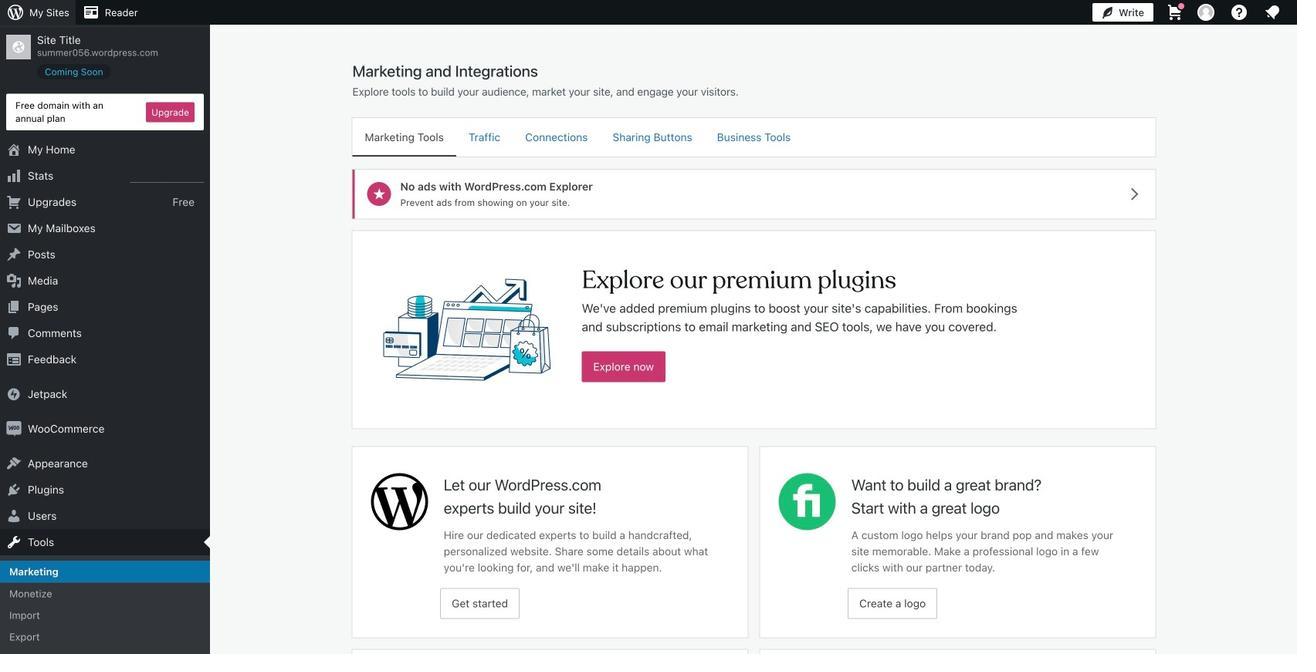 Task type: locate. For each thing, give the bounding box(es) containing it.
1 img image from the top
[[6, 387, 22, 402]]

menu
[[352, 118, 1155, 157]]

0 vertical spatial img image
[[6, 387, 22, 402]]

highest hourly views 0 image
[[130, 173, 204, 183]]

img image
[[6, 387, 22, 402], [6, 422, 22, 437]]

my profile image
[[1197, 4, 1214, 21]]

marketing tools image
[[383, 231, 551, 429]]

1 vertical spatial img image
[[6, 422, 22, 437]]

main content
[[346, 61, 1162, 655]]



Task type: describe. For each thing, give the bounding box(es) containing it.
manage your notifications image
[[1263, 3, 1282, 22]]

my shopping cart image
[[1166, 3, 1184, 22]]

help image
[[1230, 3, 1248, 22]]

2 img image from the top
[[6, 422, 22, 437]]

fiverr logo image
[[779, 474, 836, 531]]



Task type: vqa. For each thing, say whether or not it's contained in the screenshot.
Help image
yes



